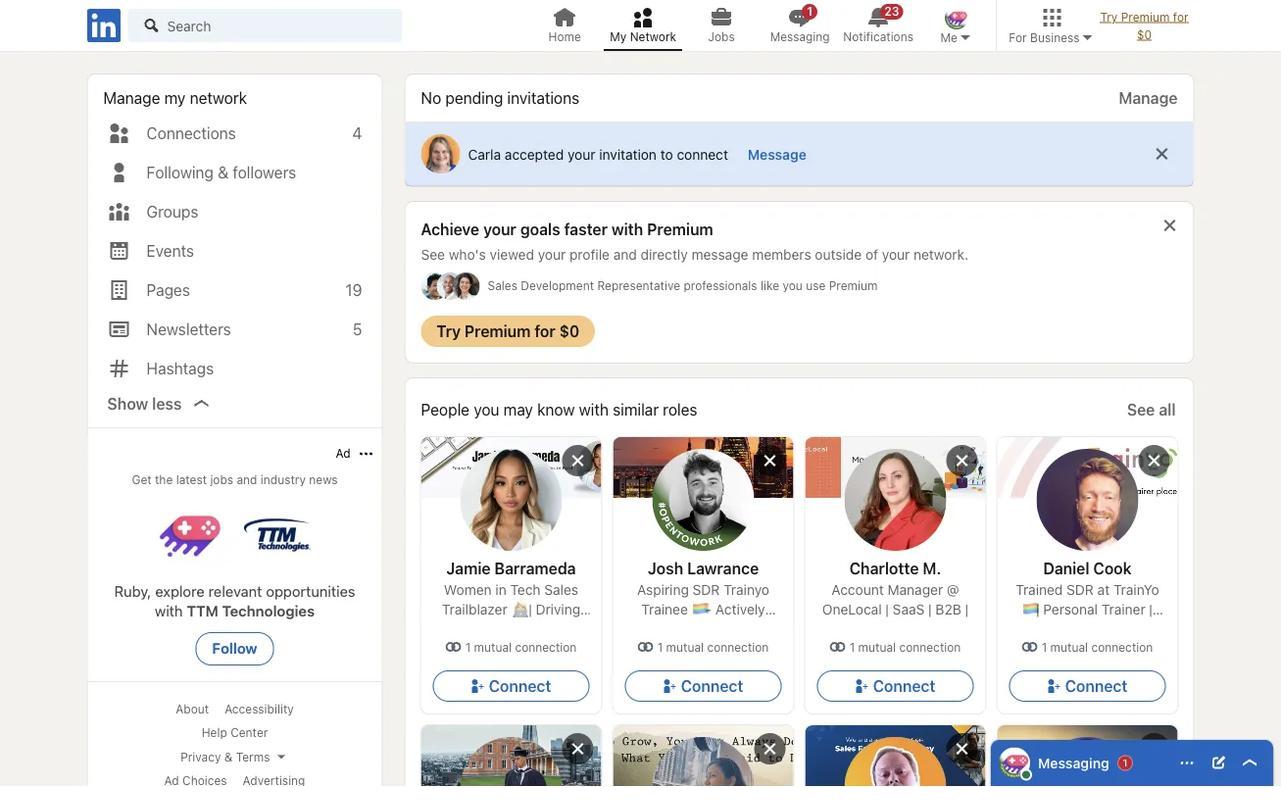 Task type: vqa. For each thing, say whether or not it's contained in the screenshot.
"See" to the left
yes



Task type: describe. For each thing, give the bounding box(es) containing it.
about
[[176, 702, 209, 716]]

account
[[832, 582, 884, 598]]

mutual for daniel cook
[[1051, 640, 1088, 654]]

daniel cook
[[1044, 559, 1132, 578]]

of
[[866, 247, 878, 263]]

following & followers link
[[107, 161, 362, 184]]

connect for jamie barrameda
[[489, 677, 551, 696]]

2 | from the left
[[929, 602, 932, 618]]

message
[[692, 247, 749, 263]]

jamie barrameda link
[[433, 449, 590, 620]]

my
[[164, 89, 186, 107]]

viewed
[[490, 247, 534, 263]]

your up viewed
[[483, 220, 517, 239]]

message button
[[740, 145, 815, 166]]

accessibility
[[225, 702, 294, 716]]

4
[[352, 124, 362, 143]]

linkedin image
[[84, 5, 124, 46]]

1 vertical spatial try premium for $0 link
[[421, 316, 595, 347]]

premium down sales
[[465, 322, 531, 341]]

notifications
[[844, 30, 914, 44]]

@
[[947, 582, 960, 598]]

my
[[610, 30, 627, 44]]

1 left the 23
[[807, 4, 813, 18]]

23
[[885, 4, 900, 18]]

manager
[[888, 582, 943, 598]]

show less button
[[100, 388, 215, 420]]

saas
[[893, 602, 925, 618]]

privacy & terms button
[[181, 749, 289, 766]]

carla
[[468, 146, 501, 162]]

following & followers
[[147, 163, 296, 182]]

Search text field
[[128, 9, 402, 42]]

profile
[[570, 247, 610, 263]]

roles
[[663, 401, 698, 419]]

connect button for josh
[[625, 671, 782, 702]]

achieve your goals faster with premium see who's viewed your profile and directly message members outside of your network.
[[421, 220, 969, 263]]

no pending invitations
[[421, 89, 580, 107]]

development
[[521, 279, 594, 293]]

goals
[[520, 220, 560, 239]]

home link
[[526, 0, 604, 51]]

sales
[[488, 279, 518, 293]]

center
[[231, 726, 268, 740]]

similar
[[613, 401, 659, 419]]

1 vertical spatial messaging
[[1038, 755, 1110, 771]]

daniel cook link
[[1009, 449, 1166, 620]]

following
[[147, 163, 214, 182]]

with for know
[[579, 401, 609, 419]]

show less
[[107, 395, 182, 413]]

cook
[[1094, 559, 1132, 578]]

sales development representative professionals like you use premium
[[488, 279, 878, 293]]

network
[[630, 30, 677, 44]]

manage link
[[1111, 82, 1186, 114]]

my network link
[[604, 0, 683, 51]]

invitation
[[599, 146, 657, 162]]

who's
[[449, 247, 486, 263]]

connect button for daniel
[[1009, 671, 1166, 702]]

mutual for jamie barrameda
[[474, 640, 512, 654]]

your right of
[[882, 247, 910, 263]]

1 for charlotte m.
[[850, 640, 855, 654]]

network
[[190, 89, 247, 107]]

josh lawrance is open to work image
[[652, 449, 754, 551]]

groups
[[147, 202, 198, 221]]

ruby anderson image inside me dropdown button
[[945, 6, 969, 29]]

less
[[152, 395, 182, 413]]

terms
[[236, 751, 270, 764]]

for business button
[[996, 0, 1096, 51]]

message
[[748, 146, 807, 163]]

b2b
[[936, 602, 962, 618]]

business
[[1031, 30, 1080, 44]]

followers
[[233, 163, 296, 182]]

charlotte
[[850, 559, 919, 578]]

1 right the messaging button
[[1123, 757, 1128, 769]]

accepted
[[505, 146, 564, 162]]

see all
[[1127, 401, 1176, 419]]

faster
[[564, 220, 608, 239]]

connections
[[147, 124, 236, 143]]

onelocal
[[823, 602, 882, 618]]

your down "goals"
[[538, 247, 566, 263]]

with for faster
[[612, 220, 643, 239]]

1 for daniel cook
[[1042, 640, 1047, 654]]

events link
[[107, 239, 362, 263]]

charlotte m. account manager @ onelocal | saas | b2b |
[[823, 559, 969, 618]]

daniel
[[1044, 559, 1090, 578]]

privacy
[[181, 751, 221, 764]]

members
[[752, 247, 811, 263]]

try premium for $0 for the bottom try premium for $0 link
[[437, 322, 580, 341]]

manage my network
[[103, 89, 247, 107]]

try for the rightmost try premium for $0 link
[[1101, 10, 1118, 24]]

m.
[[923, 559, 942, 578]]

1 horizontal spatial try premium for $0 link
[[1096, 0, 1194, 51]]

jamie barrameda image
[[460, 449, 562, 551]]

$0 for the rightmost try premium for $0 link
[[1137, 27, 1152, 41]]

connect for charlotte m.
[[873, 677, 936, 696]]

see all button
[[1120, 394, 1184, 426]]

0 horizontal spatial for
[[535, 322, 556, 341]]

$0 for the bottom try premium for $0 link
[[560, 322, 580, 341]]

connect for daniel cook
[[1065, 677, 1128, 696]]



Task type: locate. For each thing, give the bounding box(es) containing it.
0 horizontal spatial messaging
[[770, 30, 830, 44]]

1 vertical spatial see
[[1127, 401, 1155, 419]]

2 connect button from the left
[[625, 671, 782, 702]]

groups link
[[107, 200, 362, 224]]

& for privacy
[[224, 751, 233, 764]]

all
[[1159, 401, 1176, 419]]

small image
[[958, 29, 973, 45]]

try
[[1101, 10, 1118, 24], [437, 322, 461, 341]]

carla accepted your invitation to connect
[[468, 146, 728, 162]]

0 horizontal spatial try premium for $0 link
[[421, 316, 595, 347]]

4 connect from the left
[[1065, 677, 1128, 696]]

0 horizontal spatial |
[[886, 602, 889, 618]]

may
[[504, 401, 533, 419]]

4 connection from the left
[[1092, 640, 1153, 654]]

your
[[568, 146, 596, 162], [483, 220, 517, 239], [538, 247, 566, 263], [882, 247, 910, 263]]

messaging button
[[1038, 753, 1110, 773]]

0 vertical spatial ruby anderson image
[[945, 6, 969, 29]]

josh
[[648, 559, 684, 578]]

1 horizontal spatial see
[[1127, 401, 1155, 419]]

achieve
[[421, 220, 480, 239]]

josh lawrance link
[[625, 449, 782, 620]]

1 1 mutual connection from the left
[[465, 640, 577, 654]]

1 down josh
[[658, 640, 663, 654]]

connection down barrameda
[[515, 640, 577, 654]]

with up and
[[612, 220, 643, 239]]

& up 'groups' link
[[218, 163, 229, 182]]

1 vertical spatial you
[[474, 401, 500, 419]]

& left terms
[[224, 751, 233, 764]]

0 horizontal spatial ruby anderson image
[[945, 6, 969, 29]]

jamie barrameda
[[446, 559, 576, 578]]

home
[[549, 30, 581, 44]]

4 connect button from the left
[[1009, 671, 1166, 702]]

1 connection from the left
[[515, 640, 577, 654]]

ruby anderson image
[[945, 6, 969, 29], [999, 748, 1030, 779]]

like
[[761, 279, 780, 293]]

connection down b2b
[[899, 640, 961, 654]]

outside
[[815, 247, 862, 263]]

1 horizontal spatial |
[[929, 602, 932, 618]]

1 horizontal spatial manage
[[1119, 89, 1178, 107]]

network.
[[914, 247, 969, 263]]

| right b2b
[[965, 602, 969, 618]]

1 horizontal spatial $0
[[1137, 27, 1152, 41]]

my network
[[610, 30, 677, 44]]

1 down daniel
[[1042, 640, 1047, 654]]

you
[[783, 279, 803, 293], [474, 401, 500, 419]]

0 horizontal spatial $0
[[560, 322, 580, 341]]

| left the saas
[[886, 602, 889, 618]]

0 vertical spatial try premium for $0 link
[[1096, 0, 1194, 51]]

connection for charlotte m.
[[899, 640, 961, 654]]

try premium for $0 down sales
[[437, 322, 580, 341]]

2 horizontal spatial |
[[965, 602, 969, 618]]

3 connect button from the left
[[817, 671, 974, 702]]

lawrance
[[687, 559, 759, 578]]

2 connection from the left
[[707, 640, 769, 654]]

3 connect from the left
[[873, 677, 936, 696]]

manage for manage
[[1119, 89, 1178, 107]]

ruby anderson image up me
[[945, 6, 969, 29]]

mutual for charlotte m.
[[858, 640, 896, 654]]

try for the bottom try premium for $0 link
[[437, 322, 461, 341]]

19
[[346, 281, 362, 300]]

3 | from the left
[[965, 602, 969, 618]]

daniel cook image
[[1037, 449, 1139, 551]]

$0 down 'development'
[[560, 322, 580, 341]]

connection down lawrance at the bottom of page
[[707, 640, 769, 654]]

pending
[[446, 89, 503, 107]]

1 horizontal spatial try premium for $0
[[1101, 10, 1189, 41]]

manage for manage my network
[[103, 89, 160, 107]]

0 horizontal spatial manage
[[103, 89, 160, 107]]

1 mutual connection for charlotte m.
[[850, 640, 961, 654]]

see inside achieve your goals faster with premium see who's viewed your profile and directly message members outside of your network.
[[421, 247, 445, 263]]

3 1 mutual connection from the left
[[850, 640, 961, 654]]

1 mutual from the left
[[474, 640, 512, 654]]

people you may know with similar roles
[[421, 401, 698, 419]]

| left b2b
[[929, 602, 932, 618]]

1 mutual connection down the saas
[[850, 640, 961, 654]]

ruby anderson image left the messaging button
[[999, 748, 1030, 779]]

0 horizontal spatial you
[[474, 401, 500, 419]]

representative
[[597, 279, 680, 293]]

1 for jamie barrameda
[[465, 640, 471, 654]]

about link
[[176, 702, 209, 718]]

hashtags
[[147, 359, 214, 378]]

connection for josh lawrance
[[707, 640, 769, 654]]

1 for josh lawrance
[[658, 640, 663, 654]]

newsletters
[[147, 320, 231, 339]]

premium down outside
[[829, 279, 878, 293]]

1 horizontal spatial try
[[1101, 10, 1118, 24]]

0 vertical spatial try
[[1101, 10, 1118, 24]]

mutual
[[474, 640, 512, 654], [666, 640, 704, 654], [858, 640, 896, 654], [1051, 640, 1088, 654]]

to
[[661, 146, 673, 162]]

try up people
[[437, 322, 461, 341]]

1 horizontal spatial messaging
[[1038, 755, 1110, 771]]

1 vertical spatial try
[[437, 322, 461, 341]]

professionals
[[684, 279, 758, 293]]

mutual down jamie barrameda
[[474, 640, 512, 654]]

with right the know
[[579, 401, 609, 419]]

for
[[1173, 10, 1189, 24], [535, 322, 556, 341]]

1 mutual connection for josh lawrance
[[658, 640, 769, 654]]

try premium for $0 link down sales
[[421, 316, 595, 347]]

1 horizontal spatial with
[[612, 220, 643, 239]]

try premium for $0 link up manage link
[[1096, 0, 1194, 51]]

1 horizontal spatial ruby anderson image
[[999, 748, 1030, 779]]

0 horizontal spatial try
[[437, 322, 461, 341]]

1 mutual connection down josh lawrance
[[658, 640, 769, 654]]

see inside see all button
[[1127, 401, 1155, 419]]

linkedin image
[[84, 5, 124, 46]]

4 1 mutual connection from the left
[[1042, 640, 1153, 654]]

you left 'may' at the left of page
[[474, 401, 500, 419]]

3 connection from the left
[[899, 640, 961, 654]]

1 vertical spatial ruby anderson image
[[999, 748, 1030, 779]]

show
[[107, 395, 148, 413]]

me
[[941, 30, 958, 44]]

invitations
[[507, 89, 580, 107]]

use
[[806, 279, 826, 293]]

connect
[[677, 146, 728, 162]]

2 connect from the left
[[681, 677, 744, 696]]

1 down onelocal
[[850, 640, 855, 654]]

1 | from the left
[[886, 602, 889, 618]]

1 down jamie
[[465, 640, 471, 654]]

privacy & terms
[[181, 751, 270, 764]]

and
[[614, 247, 637, 263]]

& for following
[[218, 163, 229, 182]]

1 connect from the left
[[489, 677, 551, 696]]

1 vertical spatial for
[[535, 322, 556, 341]]

josh lawrance
[[648, 559, 759, 578]]

2 mutual from the left
[[666, 640, 704, 654]]

connect
[[489, 677, 551, 696], [681, 677, 744, 696], [873, 677, 936, 696], [1065, 677, 1128, 696]]

0 vertical spatial you
[[783, 279, 803, 293]]

premium
[[1121, 10, 1170, 24], [647, 220, 714, 239], [829, 279, 878, 293], [465, 322, 531, 341]]

0 vertical spatial with
[[612, 220, 643, 239]]

connection for daniel cook
[[1092, 640, 1153, 654]]

hashtags link
[[107, 357, 362, 380]]

1 mutual connection for jamie barrameda
[[465, 640, 577, 654]]

0 horizontal spatial try premium for $0
[[437, 322, 580, 341]]

for up manage link
[[1173, 10, 1189, 24]]

0 vertical spatial messaging
[[770, 30, 830, 44]]

events
[[147, 242, 194, 260]]

0 vertical spatial $0
[[1137, 27, 1152, 41]]

1 vertical spatial with
[[579, 401, 609, 419]]

no
[[421, 89, 441, 107]]

try premium for $0
[[1101, 10, 1189, 41], [437, 322, 580, 341]]

premium up 'directly'
[[647, 220, 714, 239]]

with inside achieve your goals faster with premium see who's viewed your profile and directly message members outside of your network.
[[612, 220, 643, 239]]

mutual down daniel
[[1051, 640, 1088, 654]]

premium inside achieve your goals faster with premium see who's viewed your profile and directly message members outside of your network.
[[647, 220, 714, 239]]

1 mutual connection down daniel cook
[[1042, 640, 1153, 654]]

connection for jamie barrameda
[[515, 640, 577, 654]]

1 mutual connection
[[465, 640, 577, 654], [658, 640, 769, 654], [850, 640, 961, 654], [1042, 640, 1153, 654]]

4 mutual from the left
[[1051, 640, 1088, 654]]

try premium for $0 link
[[1096, 0, 1194, 51], [421, 316, 595, 347]]

5
[[353, 320, 362, 339]]

people
[[421, 401, 470, 419]]

know
[[537, 401, 575, 419]]

1 vertical spatial try premium for $0
[[437, 322, 580, 341]]

1 horizontal spatial for
[[1173, 10, 1189, 24]]

accessibility link
[[225, 702, 294, 718]]

for
[[1009, 30, 1027, 44]]

your left invitation
[[568, 146, 596, 162]]

connect button for jamie
[[433, 671, 590, 702]]

$0 up manage link
[[1137, 27, 1152, 41]]

1 vertical spatial &
[[224, 751, 233, 764]]

connection down cook
[[1092, 640, 1153, 654]]

try premium for $0 for the rightmost try premium for $0 link
[[1101, 10, 1189, 41]]

try premium for $0 up manage link
[[1101, 10, 1189, 41]]

mutual for josh lawrance
[[666, 640, 704, 654]]

messaging
[[770, 30, 830, 44], [1038, 755, 1110, 771]]

1 mutual connection for daniel cook
[[1042, 640, 1153, 654]]

barrameda
[[495, 559, 576, 578]]

premium up manage link
[[1121, 10, 1170, 24]]

2 manage from the left
[[1119, 89, 1178, 107]]

for business
[[1009, 30, 1080, 44]]

0 vertical spatial &
[[218, 163, 229, 182]]

carla goldberg image
[[421, 134, 460, 174]]

connection
[[515, 640, 577, 654], [707, 640, 769, 654], [899, 640, 961, 654], [1092, 640, 1153, 654]]

see left all
[[1127, 401, 1155, 419]]

pages
[[147, 281, 190, 300]]

1 mutual connection down jamie barrameda
[[465, 640, 577, 654]]

mutual down josh lawrance
[[666, 640, 704, 654]]

0 vertical spatial try premium for $0
[[1101, 10, 1189, 41]]

2 1 mutual connection from the left
[[658, 640, 769, 654]]

you right like
[[783, 279, 803, 293]]

0 vertical spatial see
[[421, 247, 445, 263]]

&
[[218, 163, 229, 182], [224, 751, 233, 764]]

me button
[[918, 0, 996, 51]]

0 horizontal spatial with
[[579, 401, 609, 419]]

1 connect button from the left
[[433, 671, 590, 702]]

& inside dropdown button
[[224, 751, 233, 764]]

for down 'development'
[[535, 322, 556, 341]]

1 horizontal spatial you
[[783, 279, 803, 293]]

1 manage from the left
[[103, 89, 160, 107]]

try right for business dropdown button
[[1101, 10, 1118, 24]]

help center link
[[202, 726, 268, 741]]

3 mutual from the left
[[858, 640, 896, 654]]

see down achieve
[[421, 247, 445, 263]]

see
[[421, 247, 445, 263], [1127, 401, 1155, 419]]

0 horizontal spatial see
[[421, 247, 445, 263]]

connect button
[[433, 671, 590, 702], [625, 671, 782, 702], [817, 671, 974, 702], [1009, 671, 1166, 702]]

help
[[202, 726, 227, 740]]

jamie
[[446, 559, 491, 578]]

charlotte m. image
[[845, 449, 947, 551]]

$0
[[1137, 27, 1152, 41], [560, 322, 580, 341]]

0 vertical spatial for
[[1173, 10, 1189, 24]]

mutual down onelocal
[[858, 640, 896, 654]]

$0 inside try premium for $0
[[1137, 27, 1152, 41]]

with
[[612, 220, 643, 239], [579, 401, 609, 419]]

1 vertical spatial $0
[[560, 322, 580, 341]]

connect for josh lawrance
[[681, 677, 744, 696]]



